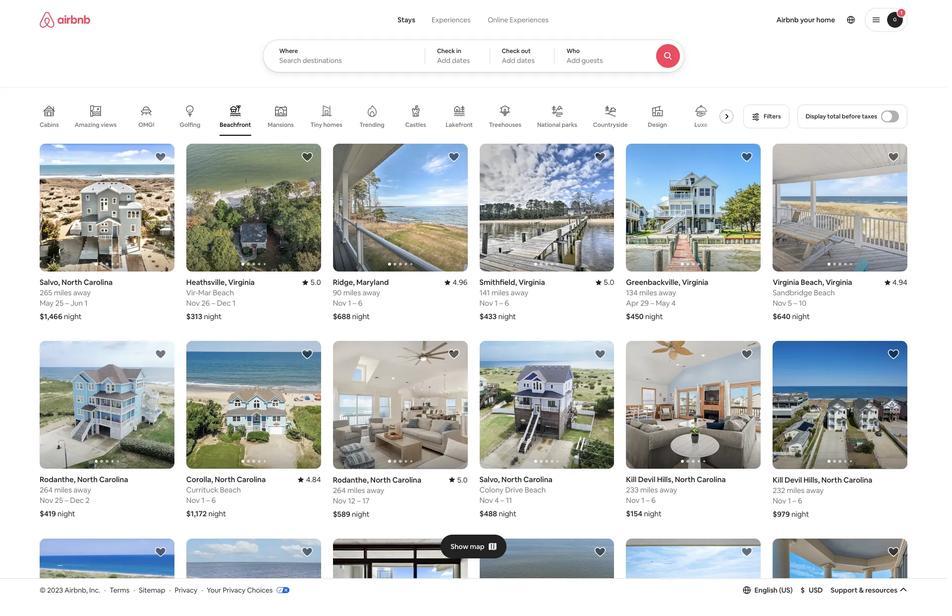 Task type: locate. For each thing, give the bounding box(es) containing it.
night right $1,172
[[209, 510, 226, 519]]

· left your
[[201, 586, 203, 595]]

night down jun
[[64, 312, 82, 321]]

0 horizontal spatial dates
[[452, 56, 470, 65]]

0 horizontal spatial 5.0
[[311, 278, 321, 287]]

0 horizontal spatial 5.0 out of 5 average rating image
[[303, 278, 321, 287]]

carolina inside rodanthe, north carolina 264 miles away nov 12 – 17 $589 night
[[393, 475, 422, 485]]

support & resources
[[831, 586, 898, 595]]

add to wishlist: kill devil hills, north carolina image
[[742, 349, 753, 361], [888, 349, 900, 361]]

salvo, for 265
[[40, 278, 60, 287]]

1 264 from the left
[[40, 486, 53, 495]]

0 vertical spatial add to wishlist: heathsville, virginia image
[[301, 151, 313, 163]]

nov down 233
[[627, 496, 640, 506]]

away right 232
[[807, 486, 824, 495]]

add to wishlist: ocean city, maryland image
[[448, 546, 460, 558]]

264 up $589
[[333, 486, 346, 495]]

beach right drive
[[525, 486, 546, 495]]

– inside virginia beach, virginia sandbridge beach nov 5 – 10 $640 night
[[794, 299, 798, 308]]

2 horizontal spatial 5.0
[[604, 278, 615, 287]]

2 devil from the left
[[785, 475, 803, 485]]

$589
[[333, 510, 351, 519]]

beach
[[213, 288, 234, 298], [814, 288, 836, 298], [220, 486, 241, 495], [525, 486, 546, 495]]

devil up 233
[[638, 475, 656, 485]]

0 vertical spatial 25
[[55, 299, 64, 308]]

4.94
[[893, 278, 908, 287]]

virginia right the greenbackville,
[[682, 278, 709, 287]]

devil inside kill devil hills, north carolina 233 miles away nov 1 – 6 $154 night
[[638, 475, 656, 485]]

0 horizontal spatial may
[[40, 299, 54, 308]]

night inside greenbackville, virginia 134 miles away apr 29 – may 4 $450 night
[[646, 312, 663, 321]]

0 horizontal spatial privacy
[[175, 586, 198, 595]]

night inside the 'heathsville, virginia vir-mar beach nov 26 – dec 1 $313 night'
[[204, 312, 222, 321]]

add to wishlist: greenbackville, virginia image
[[742, 151, 753, 163]]

rodanthe, inside rodanthe, north carolina 264 miles away nov 12 – 17 $589 night
[[333, 475, 369, 485]]

0 horizontal spatial 264
[[40, 486, 53, 495]]

$1,172
[[186, 510, 207, 519]]

rodanthe, up $419
[[40, 475, 76, 485]]

parks
[[562, 121, 578, 129]]

1 · from the left
[[104, 586, 106, 595]]

1 vertical spatial add to wishlist: heathsville, virginia image
[[595, 546, 607, 558]]

virginia beach, virginia sandbridge beach nov 5 – 10 $640 night
[[773, 278, 853, 321]]

add down experiences button
[[437, 56, 451, 65]]

night right "$433"
[[499, 312, 516, 321]]

privacy right your
[[223, 586, 246, 595]]

1 may from the left
[[40, 299, 54, 308]]

miles up $419
[[54, 486, 72, 495]]

6 for $433
[[505, 299, 509, 308]]

nov inside corolla, north carolina currituck beach nov 1 – 6 $1,172 night
[[186, 496, 200, 506]]

dec left 2
[[70, 496, 84, 506]]

· left the privacy link
[[169, 586, 171, 595]]

devil up 232
[[785, 475, 803, 485]]

night down 17
[[352, 510, 370, 519]]

&
[[860, 586, 865, 595]]

1 vertical spatial add to wishlist: salvo, north carolina image
[[595, 349, 607, 361]]

$154
[[627, 510, 643, 519]]

4.84 out of 5 average rating image
[[298, 475, 321, 485]]

0 horizontal spatial add to wishlist: rodanthe, north carolina image
[[155, 349, 167, 361]]

2
[[86, 496, 90, 506]]

– inside kill devil hills, north carolina 232 miles away nov 1 – 6 $979 night
[[793, 496, 797, 506]]

miles inside greenbackville, virginia 134 miles away apr 29 – may 4 $450 night
[[640, 288, 657, 298]]

2 privacy from the left
[[223, 586, 246, 595]]

– inside greenbackville, virginia 134 miles away apr 29 – may 4 $450 night
[[651, 299, 655, 308]]

1 add to wishlist: rodanthe, north carolina image from the left
[[155, 349, 167, 361]]

guests
[[582, 56, 603, 65]]

1
[[901, 9, 903, 16], [85, 299, 88, 308], [233, 299, 236, 308], [495, 299, 498, 308], [348, 299, 351, 308], [202, 496, 205, 506], [642, 496, 645, 506], [788, 496, 792, 506]]

support
[[831, 586, 858, 595]]

may down the 265
[[40, 299, 54, 308]]

amazing views
[[75, 121, 117, 129]]

airbnb your home link
[[771, 9, 842, 30]]

beach inside the 'heathsville, virginia vir-mar beach nov 26 – dec 1 $313 night'
[[213, 288, 234, 298]]

25 inside rodanthe, north carolina 264 miles away nov 25 – dec 2 $419 night
[[55, 496, 63, 506]]

taxes
[[863, 113, 878, 121]]

virginia inside greenbackville, virginia 134 miles away apr 29 – may 4 $450 night
[[682, 278, 709, 287]]

2 may from the left
[[656, 299, 670, 308]]

night right the $688
[[352, 312, 370, 321]]

dates down out
[[517, 56, 535, 65]]

0 vertical spatial salvo,
[[40, 278, 60, 287]]

1 inside corolla, north carolina currituck beach nov 1 – 6 $1,172 night
[[202, 496, 205, 506]]

1 horizontal spatial dates
[[517, 56, 535, 65]]

– inside the 'heathsville, virginia vir-mar beach nov 26 – dec 1 $313 night'
[[212, 299, 215, 308]]

rodanthe, north carolina 264 miles away nov 12 – 17 $589 night
[[333, 475, 422, 519]]

1 add from the left
[[437, 56, 451, 65]]

may right 29 at the right of the page
[[656, 299, 670, 308]]

6 for $688
[[358, 299, 363, 308]]

4 inside salvo, north carolina colony drive beach nov 4 – 11 $488 night
[[495, 496, 499, 506]]

25 up the '$1,466'
[[55, 299, 64, 308]]

virginia inside smithfield, virginia 141 miles away nov 1 – 6 $433 night
[[519, 278, 545, 287]]

check inside check in add dates
[[437, 47, 455, 55]]

1 horizontal spatial experiences
[[510, 15, 549, 24]]

nov down 232
[[773, 496, 787, 506]]

$488
[[480, 510, 498, 519]]

cabins
[[40, 121, 59, 129]]

25 for nov
[[55, 496, 63, 506]]

north inside rodanthe, north carolina 264 miles away nov 25 – dec 2 $419 night
[[77, 475, 98, 485]]

kill up 232
[[773, 475, 784, 485]]

1 horizontal spatial add to wishlist: ocean city, maryland image
[[888, 546, 900, 558]]

nov left 5
[[773, 299, 787, 308]]

salvo, up colony
[[480, 475, 500, 485]]

miles right the 265
[[54, 288, 72, 298]]

check in add dates
[[437, 47, 470, 65]]

0 horizontal spatial 4
[[495, 496, 499, 506]]

add to wishlist: kill devil hills, north carolina image for kill devil hills, north carolina 232 miles away nov 1 – 6 $979 night
[[888, 349, 900, 361]]

0 horizontal spatial rodanthe,
[[40, 475, 76, 485]]

mansions
[[268, 121, 294, 129]]

2 experiences from the left
[[510, 15, 549, 24]]

night down 26
[[204, 312, 222, 321]]

sandbridge
[[773, 288, 813, 298]]

None search field
[[263, 0, 712, 72]]

check out add dates
[[502, 47, 535, 65]]

sitemap link
[[139, 586, 165, 595]]

0 horizontal spatial hills,
[[657, 475, 674, 485]]

1 horizontal spatial check
[[502, 47, 520, 55]]

nov up $419
[[40, 496, 53, 506]]

nov down vir-
[[186, 299, 200, 308]]

5.0 out of 5 average rating image
[[303, 278, 321, 287], [596, 278, 615, 287], [449, 475, 468, 485]]

virginia right heathsville,
[[228, 278, 255, 287]]

1 horizontal spatial salvo,
[[480, 475, 500, 485]]

treehouses
[[489, 121, 522, 129]]

night inside rodanthe, north carolina 264 miles away nov 12 – 17 $589 night
[[352, 510, 370, 519]]

1 dates from the left
[[452, 56, 470, 65]]

264
[[40, 486, 53, 495], [333, 486, 346, 495]]

night inside salvo, north carolina colony drive beach nov 4 – 11 $488 night
[[499, 510, 517, 519]]

salvo,
[[40, 278, 60, 287], [480, 475, 500, 485]]

25 inside salvo, north carolina 265 miles away may 25 – jun 1 $1,466 night
[[55, 299, 64, 308]]

2 add to wishlist: rodanthe, north carolina image from the left
[[448, 349, 460, 361]]

terms link
[[110, 586, 129, 595]]

dec
[[217, 299, 231, 308], [70, 496, 84, 506]]

0 horizontal spatial salvo,
[[40, 278, 60, 287]]

add to wishlist: rodanthe, north carolina image
[[155, 349, 167, 361], [448, 349, 460, 361]]

rodanthe, up 12
[[333, 475, 369, 485]]

2 rodanthe, from the left
[[333, 475, 369, 485]]

1 vertical spatial dec
[[70, 496, 84, 506]]

add for check in add dates
[[437, 56, 451, 65]]

4 right 29 at the right of the page
[[672, 299, 676, 308]]

kill inside kill devil hills, north carolina 232 miles away nov 1 – 6 $979 night
[[773, 475, 784, 485]]

2 horizontal spatial add
[[567, 56, 580, 65]]

264 inside rodanthe, north carolina 264 miles away nov 12 – 17 $589 night
[[333, 486, 346, 495]]

· right 'terms' link
[[133, 586, 135, 595]]

2 264 from the left
[[333, 486, 346, 495]]

nov down 141
[[480, 299, 493, 308]]

0 vertical spatial dec
[[217, 299, 231, 308]]

5.0 out of 5 average rating image for heathsville, virginia vir-mar beach nov 26 – dec 1 $313 night
[[303, 278, 321, 287]]

0 horizontal spatial devil
[[638, 475, 656, 485]]

miles up 29 at the right of the page
[[640, 288, 657, 298]]

virginia up sandbridge
[[773, 278, 800, 287]]

12
[[348, 496, 356, 506]]

1 vertical spatial 25
[[55, 496, 63, 506]]

profile element
[[573, 0, 908, 40]]

carolina inside salvo, north carolina 265 miles away may 25 – jun 1 $1,466 night
[[84, 278, 113, 287]]

add to wishlist: heathsville, virginia image
[[301, 151, 313, 163], [595, 546, 607, 558]]

1 horizontal spatial add to wishlist: rodanthe, north carolina image
[[448, 349, 460, 361]]

0 horizontal spatial add to wishlist: heathsville, virginia image
[[301, 151, 313, 163]]

1 vertical spatial 4
[[495, 496, 499, 506]]

2 hills, from the left
[[804, 475, 820, 485]]

0 vertical spatial 4
[[672, 299, 676, 308]]

kill inside kill devil hills, north carolina 233 miles away nov 1 – 6 $154 night
[[627, 475, 637, 485]]

salvo, up the 265
[[40, 278, 60, 287]]

miles right 233
[[641, 486, 658, 495]]

experiences right online
[[510, 15, 549, 24]]

airbnb your home
[[777, 15, 836, 24]]

beach down beach,
[[814, 288, 836, 298]]

privacy
[[175, 586, 198, 595], [223, 586, 246, 595]]

rodanthe, inside rodanthe, north carolina 264 miles away nov 25 – dec 2 $419 night
[[40, 475, 76, 485]]

1 vertical spatial salvo,
[[480, 475, 500, 485]]

add to wishlist: milford, delaware image
[[301, 546, 313, 558]]

carolina for rodanthe, north carolina 264 miles away nov 25 – dec 2 $419 night
[[99, 475, 128, 485]]

carolina inside corolla, north carolina currituck beach nov 1 – 6 $1,172 night
[[237, 475, 266, 485]]

2 check from the left
[[502, 47, 520, 55]]

carolina
[[84, 278, 113, 287], [99, 475, 128, 485], [237, 475, 266, 485], [524, 475, 553, 485], [697, 475, 726, 485], [393, 475, 422, 485], [844, 475, 873, 485]]

before
[[842, 113, 861, 121]]

away down maryland
[[363, 288, 380, 298]]

add inside check out add dates
[[502, 56, 516, 65]]

nov down colony
[[480, 496, 493, 506]]

1 horizontal spatial devil
[[785, 475, 803, 485]]

·
[[104, 586, 106, 595], [133, 586, 135, 595], [169, 586, 171, 595], [201, 586, 203, 595]]

264 up $419
[[40, 486, 53, 495]]

kill for kill devil hills, north carolina 233 miles away nov 1 – 6 $154 night
[[627, 475, 637, 485]]

1 inside kill devil hills, north carolina 232 miles away nov 1 – 6 $979 night
[[788, 496, 792, 506]]

add to wishlist: kill devil hills, north carolina image for kill devil hills, north carolina 233 miles away nov 1 – 6 $154 night
[[742, 349, 753, 361]]

6 inside ridge, maryland 90 miles away nov 1 – 6 $688 night
[[358, 299, 363, 308]]

night down 10
[[793, 312, 810, 321]]

night inside virginia beach, virginia sandbridge beach nov 5 – 10 $640 night
[[793, 312, 810, 321]]

beach inside virginia beach, virginia sandbridge beach nov 5 – 10 $640 night
[[814, 288, 836, 298]]

night inside kill devil hills, north carolina 233 miles away nov 1 – 6 $154 night
[[644, 510, 662, 519]]

virginia right smithfield,
[[519, 278, 545, 287]]

check
[[437, 47, 455, 55], [502, 47, 520, 55]]

vir-
[[186, 288, 198, 298]]

0 horizontal spatial check
[[437, 47, 455, 55]]

1 kill from the left
[[627, 475, 637, 485]]

experiences up in
[[432, 15, 471, 24]]

salvo, north carolina 265 miles away may 25 – jun 1 $1,466 night
[[40, 278, 113, 321]]

· right inc.
[[104, 586, 106, 595]]

1 experiences from the left
[[432, 15, 471, 24]]

dates for check in add dates
[[452, 56, 470, 65]]

away up jun
[[73, 288, 91, 298]]

264 inside rodanthe, north carolina 264 miles away nov 25 – dec 2 $419 night
[[40, 486, 53, 495]]

90
[[333, 288, 342, 298]]

kill devil hills, north carolina 232 miles away nov 1 – 6 $979 night
[[773, 475, 873, 519]]

1 horizontal spatial 264
[[333, 486, 346, 495]]

add to wishlist: ocean city, maryland image up 'resources'
[[888, 546, 900, 558]]

who
[[567, 47, 580, 55]]

nov inside rodanthe, north carolina 264 miles away nov 12 – 17 $589 night
[[333, 496, 347, 506]]

night inside corolla, north carolina currituck beach nov 1 – 6 $1,172 night
[[209, 510, 226, 519]]

hills, inside kill devil hills, north carolina 233 miles away nov 1 – 6 $154 night
[[657, 475, 674, 485]]

beach inside corolla, north carolina currituck beach nov 1 – 6 $1,172 night
[[220, 486, 241, 495]]

2 add to wishlist: kill devil hills, north carolina image from the left
[[888, 349, 900, 361]]

1 horizontal spatial add to wishlist: heathsville, virginia image
[[595, 546, 607, 558]]

1 horizontal spatial 5.0
[[457, 475, 468, 485]]

add to wishlist: corolla, north carolina image
[[301, 349, 313, 361]]

dates inside check out add dates
[[517, 56, 535, 65]]

dates
[[452, 56, 470, 65], [517, 56, 535, 65]]

1 horizontal spatial 4
[[672, 299, 676, 308]]

1 horizontal spatial add to wishlist: kill devil hills, north carolina image
[[888, 349, 900, 361]]

0 vertical spatial add to wishlist: salvo, north carolina image
[[155, 151, 167, 163]]

add down who
[[567, 56, 580, 65]]

1 horizontal spatial add
[[502, 56, 516, 65]]

north inside corolla, north carolina currituck beach nov 1 – 6 $1,172 night
[[215, 475, 235, 485]]

1 inside kill devil hills, north carolina 233 miles away nov 1 – 6 $154 night
[[642, 496, 645, 506]]

0 horizontal spatial add to wishlist: salvo, north carolina image
[[155, 151, 167, 163]]

away down the greenbackville,
[[659, 288, 677, 298]]

night inside rodanthe, north carolina 264 miles away nov 25 – dec 2 $419 night
[[58, 510, 75, 519]]

nov left 12
[[333, 496, 347, 506]]

– inside ridge, maryland 90 miles away nov 1 – 6 $688 night
[[353, 299, 357, 308]]

show
[[451, 542, 469, 551]]

your privacy choices
[[207, 586, 273, 595]]

0 horizontal spatial add
[[437, 56, 451, 65]]

1 add to wishlist: kill devil hills, north carolina image from the left
[[742, 349, 753, 361]]

0 horizontal spatial kill
[[627, 475, 637, 485]]

4.94 out of 5 average rating image
[[885, 278, 908, 287]]

virginia for smithfield, virginia 141 miles away nov 1 – 6 $433 night
[[519, 278, 545, 287]]

1 horizontal spatial privacy
[[223, 586, 246, 595]]

1 inside the 'heathsville, virginia vir-mar beach nov 26 – dec 1 $313 night'
[[233, 299, 236, 308]]

add to wishlist: ocean city, maryland image
[[742, 546, 753, 558], [888, 546, 900, 558]]

nov inside kill devil hills, north carolina 233 miles away nov 1 – 6 $154 night
[[627, 496, 640, 506]]

1 check from the left
[[437, 47, 455, 55]]

away up 17
[[367, 486, 385, 495]]

25
[[55, 299, 64, 308], [55, 496, 63, 506]]

beach right currituck
[[220, 486, 241, 495]]

6
[[505, 299, 509, 308], [358, 299, 363, 308], [212, 496, 216, 506], [652, 496, 656, 506], [798, 496, 803, 506]]

devil
[[638, 475, 656, 485], [785, 475, 803, 485]]

kill up 233
[[627, 475, 637, 485]]

6 inside smithfield, virginia 141 miles away nov 1 – 6 $433 night
[[505, 299, 509, 308]]

0 horizontal spatial dec
[[70, 496, 84, 506]]

2 kill from the left
[[773, 475, 784, 485]]

25 up $419
[[55, 496, 63, 506]]

0 horizontal spatial add to wishlist: kill devil hills, north carolina image
[[742, 349, 753, 361]]

1 horizontal spatial 5.0 out of 5 average rating image
[[449, 475, 468, 485]]

0 horizontal spatial experiences
[[432, 15, 471, 24]]

add inside check in add dates
[[437, 56, 451, 65]]

1 rodanthe, from the left
[[40, 475, 76, 485]]

1 hills, from the left
[[657, 475, 674, 485]]

miles right 232
[[787, 486, 805, 495]]

experiences inside button
[[432, 15, 471, 24]]

night down 11
[[499, 510, 517, 519]]

1 horizontal spatial hills,
[[804, 475, 820, 485]]

salvo, inside salvo, north carolina colony drive beach nov 4 – 11 $488 night
[[480, 475, 500, 485]]

smithfield, virginia 141 miles away nov 1 – 6 $433 night
[[480, 278, 545, 321]]

dec inside rodanthe, north carolina 264 miles away nov 25 – dec 2 $419 night
[[70, 496, 84, 506]]

6 inside kill devil hills, north carolina 232 miles away nov 1 – 6 $979 night
[[798, 496, 803, 506]]

miles down smithfield,
[[492, 288, 509, 298]]

2 horizontal spatial 5.0 out of 5 average rating image
[[596, 278, 615, 287]]

filters
[[764, 113, 781, 121]]

carolina inside rodanthe, north carolina 264 miles away nov 25 – dec 2 $419 night
[[99, 475, 128, 485]]

141
[[480, 288, 490, 298]]

1 devil from the left
[[638, 475, 656, 485]]

night right $154 on the right
[[644, 510, 662, 519]]

29
[[641, 299, 649, 308]]

4
[[672, 299, 676, 308], [495, 496, 499, 506]]

night down 29 at the right of the page
[[646, 312, 663, 321]]

5.0
[[311, 278, 321, 287], [604, 278, 615, 287], [457, 475, 468, 485]]

out
[[521, 47, 531, 55]]

add to wishlist: ocean city, maryland image up english (us) button
[[742, 546, 753, 558]]

ridge, maryland 90 miles away nov 1 – 6 $688 night
[[333, 278, 389, 321]]

hills, inside kill devil hills, north carolina 232 miles away nov 1 – 6 $979 night
[[804, 475, 820, 485]]

north inside salvo, north carolina 265 miles away may 25 – jun 1 $1,466 night
[[62, 278, 82, 287]]

4 down colony
[[495, 496, 499, 506]]

0 horizontal spatial add to wishlist: ocean city, maryland image
[[742, 546, 753, 558]]

2 virginia from the left
[[519, 278, 545, 287]]

who add guests
[[567, 47, 603, 65]]

virginia right beach,
[[826, 278, 853, 287]]

corolla, north carolina currituck beach nov 1 – 6 $1,172 night
[[186, 475, 266, 519]]

nov inside smithfield, virginia 141 miles away nov 1 – 6 $433 night
[[480, 299, 493, 308]]

dates inside check in add dates
[[452, 56, 470, 65]]

check for check in add dates
[[437, 47, 455, 55]]

nov inside salvo, north carolina colony drive beach nov 4 – 11 $488 night
[[480, 496, 493, 506]]

english (us)
[[755, 586, 793, 595]]

1 horizontal spatial rodanthe,
[[333, 475, 369, 485]]

dates down in
[[452, 56, 470, 65]]

2 add from the left
[[502, 56, 516, 65]]

nov up $1,172
[[186, 496, 200, 506]]

away up 2
[[74, 486, 91, 495]]

26
[[202, 299, 210, 308]]

devil inside kill devil hills, north carolina 232 miles away nov 1 – 6 $979 night
[[785, 475, 803, 485]]

1 virginia from the left
[[228, 278, 255, 287]]

group
[[40, 97, 738, 136], [40, 144, 174, 272], [186, 144, 321, 272], [333, 144, 468, 272], [480, 144, 615, 272], [627, 144, 761, 272], [773, 144, 908, 272], [40, 341, 174, 469], [186, 341, 321, 469], [333, 341, 468, 469], [480, 341, 615, 469], [627, 341, 761, 469], [773, 341, 908, 469], [40, 539, 174, 603], [186, 539, 321, 603], [333, 539, 468, 603], [480, 539, 615, 603], [627, 539, 761, 603], [773, 539, 908, 603]]

beach right mar
[[213, 288, 234, 298]]

may inside greenbackville, virginia 134 miles away apr 29 – may 4 $450 night
[[656, 299, 670, 308]]

north inside salvo, north carolina colony drive beach nov 4 – 11 $488 night
[[502, 475, 522, 485]]

add down online experiences
[[502, 56, 516, 65]]

nov inside the 'heathsville, virginia vir-mar beach nov 26 – dec 1 $313 night'
[[186, 299, 200, 308]]

tiny homes
[[311, 121, 343, 129]]

away down smithfield,
[[511, 288, 529, 298]]

5
[[788, 299, 793, 308]]

– inside rodanthe, north carolina 264 miles away nov 25 – dec 2 $419 night
[[65, 496, 68, 506]]

design
[[648, 121, 668, 129]]

miles up 12
[[348, 486, 365, 495]]

add to wishlist: salvo, north carolina image
[[155, 151, 167, 163], [595, 349, 607, 361]]

beach for virginia
[[213, 288, 234, 298]]

north inside kill devil hills, north carolina 232 miles away nov 1 – 6 $979 night
[[822, 475, 842, 485]]

1 horizontal spatial add to wishlist: salvo, north carolina image
[[595, 349, 607, 361]]

1 horizontal spatial kill
[[773, 475, 784, 485]]

nov down 90
[[333, 299, 347, 308]]

1 horizontal spatial may
[[656, 299, 670, 308]]

north for rodanthe, north carolina 264 miles away nov 25 – dec 2 $419 night
[[77, 475, 98, 485]]

dec right 26
[[217, 299, 231, 308]]

miles down ridge,
[[344, 288, 361, 298]]

$ usd
[[801, 586, 823, 595]]

3 add from the left
[[567, 56, 580, 65]]

airbnb,
[[65, 586, 88, 595]]

2 dates from the left
[[517, 56, 535, 65]]

virginia inside the 'heathsville, virginia vir-mar beach nov 26 – dec 1 $313 night'
[[228, 278, 255, 287]]

nov inside ridge, maryland 90 miles away nov 1 – 6 $688 night
[[333, 299, 347, 308]]

salvo, inside salvo, north carolina 265 miles away may 25 – jun 1 $1,466 night
[[40, 278, 60, 287]]

away right 233
[[660, 486, 678, 495]]

3 virginia from the left
[[682, 278, 709, 287]]

greenbackville, virginia 134 miles away apr 29 – may 4 $450 night
[[627, 278, 709, 321]]

experiences
[[432, 15, 471, 24], [510, 15, 549, 24]]

night inside ridge, maryland 90 miles away nov 1 – 6 $688 night
[[352, 312, 370, 321]]

check left in
[[437, 47, 455, 55]]

miles inside ridge, maryland 90 miles away nov 1 – 6 $688 night
[[344, 288, 361, 298]]

night inside salvo, north carolina 265 miles away may 25 – jun 1 $1,466 night
[[64, 312, 82, 321]]

– inside salvo, north carolina colony drive beach nov 4 – 11 $488 night
[[501, 496, 505, 506]]

– inside kill devil hills, north carolina 233 miles away nov 1 – 6 $154 night
[[646, 496, 650, 506]]

1 horizontal spatial dec
[[217, 299, 231, 308]]

night right $419
[[58, 510, 75, 519]]

night right "$979"
[[792, 510, 810, 519]]

privacy left your
[[175, 586, 198, 595]]

check left out
[[502, 47, 520, 55]]



Task type: vqa. For each thing, say whether or not it's contained in the screenshot.
Bolivar Peninsula, Texas 274 miles away 5 nights · Nov 7 – 12 $2,523 total before taxes's BOLIVAR
no



Task type: describe. For each thing, give the bounding box(es) containing it.
1 inside salvo, north carolina 265 miles away may 25 – jun 1 $1,466 night
[[85, 299, 88, 308]]

4.96
[[453, 278, 468, 287]]

beach for beach,
[[814, 288, 836, 298]]

away inside ridge, maryland 90 miles away nov 1 – 6 $688 night
[[363, 288, 380, 298]]

salvo, for colony
[[480, 475, 500, 485]]

english
[[755, 586, 778, 595]]

hills, for 232 miles away
[[804, 475, 820, 485]]

25 for may
[[55, 299, 64, 308]]

away inside kill devil hills, north carolina 233 miles away nov 1 – 6 $154 night
[[660, 486, 678, 495]]

17
[[363, 496, 370, 506]]

total
[[828, 113, 841, 121]]

5 virginia from the left
[[826, 278, 853, 287]]

6 inside kill devil hills, north carolina 233 miles away nov 1 – 6 $154 night
[[652, 496, 656, 506]]

carolina inside kill devil hills, north carolina 232 miles away nov 1 – 6 $979 night
[[844, 475, 873, 485]]

3 · from the left
[[169, 586, 171, 595]]

omg!
[[138, 121, 154, 129]]

5.0 for rodanthe, north carolina 264 miles away nov 12 – 17 $589 night
[[457, 475, 468, 485]]

233
[[627, 486, 639, 495]]

ridge,
[[333, 278, 355, 287]]

add to wishlist: rodanthe, north carolina image for nov 12 – 17
[[448, 349, 460, 361]]

night inside smithfield, virginia 141 miles away nov 1 – 6 $433 night
[[499, 312, 516, 321]]

maryland
[[357, 278, 389, 287]]

beachfront
[[220, 121, 251, 129]]

inc.
[[89, 586, 100, 595]]

north for rodanthe, north carolina 264 miles away nov 12 – 17 $589 night
[[371, 475, 391, 485]]

online
[[488, 15, 509, 24]]

$1,466
[[40, 312, 62, 321]]

in
[[457, 47, 462, 55]]

devil for 233
[[638, 475, 656, 485]]

mar
[[198, 288, 211, 298]]

(us)
[[780, 586, 793, 595]]

– inside smithfield, virginia 141 miles away nov 1 – 6 $433 night
[[500, 299, 503, 308]]

264 for 12
[[333, 486, 346, 495]]

Where field
[[279, 56, 409, 65]]

homes
[[324, 121, 343, 129]]

kill for kill devil hills, north carolina 232 miles away nov 1 – 6 $979 night
[[773, 475, 784, 485]]

1 inside smithfield, virginia 141 miles away nov 1 – 6 $433 night
[[495, 299, 498, 308]]

miles inside rodanthe, north carolina 264 miles away nov 25 – dec 2 $419 night
[[54, 486, 72, 495]]

greenbackville,
[[627, 278, 681, 287]]

1 privacy from the left
[[175, 586, 198, 595]]

devil for 232
[[785, 475, 803, 485]]

drive
[[505, 486, 523, 495]]

$313
[[186, 312, 202, 321]]

apr
[[627, 299, 639, 308]]

carolina for salvo, north carolina colony drive beach nov 4 – 11 $488 night
[[524, 475, 553, 485]]

add to wishlist: ridge, maryland image
[[448, 151, 460, 163]]

jun
[[71, 299, 83, 308]]

6 for $1,172
[[212, 496, 216, 506]]

– inside salvo, north carolina 265 miles away may 25 – jun 1 $1,466 night
[[65, 299, 69, 308]]

4 · from the left
[[201, 586, 203, 595]]

none search field containing stays
[[263, 0, 712, 72]]

$640
[[773, 312, 791, 321]]

$419
[[40, 510, 56, 519]]

– inside corolla, north carolina currituck beach nov 1 – 6 $1,172 night
[[206, 496, 210, 506]]

north inside kill devil hills, north carolina 233 miles away nov 1 – 6 $154 night
[[675, 475, 696, 485]]

away inside smithfield, virginia 141 miles away nov 1 – 6 $433 night
[[511, 288, 529, 298]]

5.0 out of 5 average rating image for smithfield, virginia 141 miles away nov 1 – 6 $433 night
[[596, 278, 615, 287]]

4.96 out of 5 average rating image
[[445, 278, 468, 287]]

online experiences
[[488, 15, 549, 24]]

miles inside salvo, north carolina 265 miles away may 25 – jun 1 $1,466 night
[[54, 288, 72, 298]]

2 · from the left
[[133, 586, 135, 595]]

2 add to wishlist: ocean city, maryland image from the left
[[888, 546, 900, 558]]

1 inside dropdown button
[[901, 9, 903, 16]]

castles
[[406, 121, 426, 129]]

1 button
[[865, 8, 908, 32]]

kill devil hills, north carolina 233 miles away nov 1 – 6 $154 night
[[627, 475, 726, 519]]

© 2023 airbnb, inc. ·
[[40, 586, 106, 595]]

terms · sitemap · privacy
[[110, 586, 198, 595]]

4 inside greenbackville, virginia 134 miles away apr 29 – may 4 $450 night
[[672, 299, 676, 308]]

beach for north
[[220, 486, 241, 495]]

night inside kill devil hills, north carolina 232 miles away nov 1 – 6 $979 night
[[792, 510, 810, 519]]

carolina inside kill devil hills, north carolina 233 miles away nov 1 – 6 $154 night
[[697, 475, 726, 485]]

choices
[[247, 586, 273, 595]]

rodanthe, for 12
[[333, 475, 369, 485]]

stays
[[398, 15, 416, 24]]

display total before taxes button
[[798, 105, 908, 128]]

north for salvo, north carolina colony drive beach nov 4 – 11 $488 night
[[502, 475, 522, 485]]

$450
[[627, 312, 644, 321]]

heathsville, virginia vir-mar beach nov 26 – dec 1 $313 night
[[186, 278, 255, 321]]

miles inside smithfield, virginia 141 miles away nov 1 – 6 $433 night
[[492, 288, 509, 298]]

$979
[[773, 510, 790, 519]]

display total before taxes
[[806, 113, 878, 121]]

add to wishlist: smithfield, virginia image
[[595, 151, 607, 163]]

rodanthe, north carolina 264 miles away nov 25 – dec 2 $419 night
[[40, 475, 128, 519]]

away inside kill devil hills, north carolina 232 miles away nov 1 – 6 $979 night
[[807, 486, 824, 495]]

rodanthe, for 25
[[40, 475, 76, 485]]

$433
[[480, 312, 497, 321]]

golfing
[[180, 121, 200, 129]]

away inside rodanthe, north carolina 264 miles away nov 25 – dec 2 $419 night
[[74, 486, 91, 495]]

©
[[40, 586, 46, 595]]

terms
[[110, 586, 129, 595]]

views
[[101, 121, 117, 129]]

experiences button
[[423, 10, 479, 30]]

2023
[[47, 586, 63, 595]]

display
[[806, 113, 827, 121]]

beach,
[[801, 278, 825, 287]]

carolina for rodanthe, north carolina 264 miles away nov 12 – 17 $589 night
[[393, 475, 422, 485]]

check for check out add dates
[[502, 47, 520, 55]]

miles inside kill devil hills, north carolina 233 miles away nov 1 – 6 $154 night
[[641, 486, 658, 495]]

virginia for heathsville, virginia vir-mar beach nov 26 – dec 1 $313 night
[[228, 278, 255, 287]]

airbnb
[[777, 15, 799, 24]]

add to wishlist: virginia beach, virginia image
[[888, 151, 900, 163]]

stays button
[[390, 10, 423, 30]]

4 virginia from the left
[[773, 278, 800, 287]]

national parks
[[538, 121, 578, 129]]

add to wishlist: salvo, north carolina image for salvo, north carolina colony drive beach nov 4 – 11 $488 night
[[595, 349, 607, 361]]

usd
[[809, 586, 823, 595]]

corolla,
[[186, 475, 213, 485]]

232
[[773, 486, 786, 495]]

show map button
[[441, 535, 507, 559]]

nov inside virginia beach, virginia sandbridge beach nov 5 – 10 $640 night
[[773, 299, 787, 308]]

home
[[817, 15, 836, 24]]

add to wishlist: rodanthe, north carolina image for nov 25 – dec 2
[[155, 349, 167, 361]]

your
[[207, 586, 221, 595]]

online experiences link
[[479, 10, 558, 30]]

sitemap
[[139, 586, 165, 595]]

luxe
[[695, 121, 708, 129]]

national
[[538, 121, 561, 129]]

carolina for salvo, north carolina 265 miles away may 25 – jun 1 $1,466 night
[[84, 278, 113, 287]]

dates for check out add dates
[[517, 56, 535, 65]]

5.0 for smithfield, virginia 141 miles away nov 1 – 6 $433 night
[[604, 278, 615, 287]]

1 add to wishlist: ocean city, maryland image from the left
[[742, 546, 753, 558]]

what can we help you find? tab list
[[390, 10, 479, 30]]

nov inside kill devil hills, north carolina 232 miles away nov 1 – 6 $979 night
[[773, 496, 787, 506]]

add to wishlist: rodanthe, north carolina image
[[155, 546, 167, 558]]

134
[[627, 288, 638, 298]]

trending
[[360, 121, 385, 129]]

5.0 for heathsville, virginia vir-mar beach nov 26 – dec 1 $313 night
[[311, 278, 321, 287]]

heathsville,
[[186, 278, 227, 287]]

add for check out add dates
[[502, 56, 516, 65]]

265
[[40, 288, 52, 298]]

beach inside salvo, north carolina colony drive beach nov 4 – 11 $488 night
[[525, 486, 546, 495]]

north for corolla, north carolina currituck beach nov 1 – 6 $1,172 night
[[215, 475, 235, 485]]

away inside salvo, north carolina 265 miles away may 25 – jun 1 $1,466 night
[[73, 288, 91, 298]]

11
[[506, 496, 512, 506]]

hills, for 233 miles away
[[657, 475, 674, 485]]

– inside rodanthe, north carolina 264 miles away nov 12 – 17 $589 night
[[357, 496, 361, 506]]

5.0 out of 5 average rating image for rodanthe, north carolina 264 miles away nov 12 – 17 $589 night
[[449, 475, 468, 485]]

may inside salvo, north carolina 265 miles away may 25 – jun 1 $1,466 night
[[40, 299, 54, 308]]

away inside rodanthe, north carolina 264 miles away nov 12 – 17 $589 night
[[367, 486, 385, 495]]

nov inside rodanthe, north carolina 264 miles away nov 25 – dec 2 $419 night
[[40, 496, 53, 506]]

show map
[[451, 542, 485, 551]]

where
[[279, 47, 298, 55]]

miles inside kill devil hills, north carolina 232 miles away nov 1 – 6 $979 night
[[787, 486, 805, 495]]

resources
[[866, 586, 898, 595]]

add inside who add guests
[[567, 56, 580, 65]]

your privacy choices link
[[207, 586, 290, 596]]

north for salvo, north carolina 265 miles away may 25 – jun 1 $1,466 night
[[62, 278, 82, 287]]

virginia for greenbackville, virginia 134 miles away apr 29 – may 4 $450 night
[[682, 278, 709, 287]]

add to wishlist: salvo, north carolina image for salvo, north carolina 265 miles away may 25 – jun 1 $1,466 night
[[155, 151, 167, 163]]

carolina for corolla, north carolina currituck beach nov 1 – 6 $1,172 night
[[237, 475, 266, 485]]

currituck
[[186, 486, 218, 495]]

miles inside rodanthe, north carolina 264 miles away nov 12 – 17 $589 night
[[348, 486, 365, 495]]

away inside greenbackville, virginia 134 miles away apr 29 – may 4 $450 night
[[659, 288, 677, 298]]

group containing amazing views
[[40, 97, 738, 136]]

lakefront
[[446, 121, 473, 129]]

1 inside ridge, maryland 90 miles away nov 1 – 6 $688 night
[[348, 299, 351, 308]]

colony
[[480, 486, 504, 495]]

stays tab panel
[[263, 40, 712, 72]]

dec inside the 'heathsville, virginia vir-mar beach nov 26 – dec 1 $313 night'
[[217, 299, 231, 308]]

264 for 25
[[40, 486, 53, 495]]



